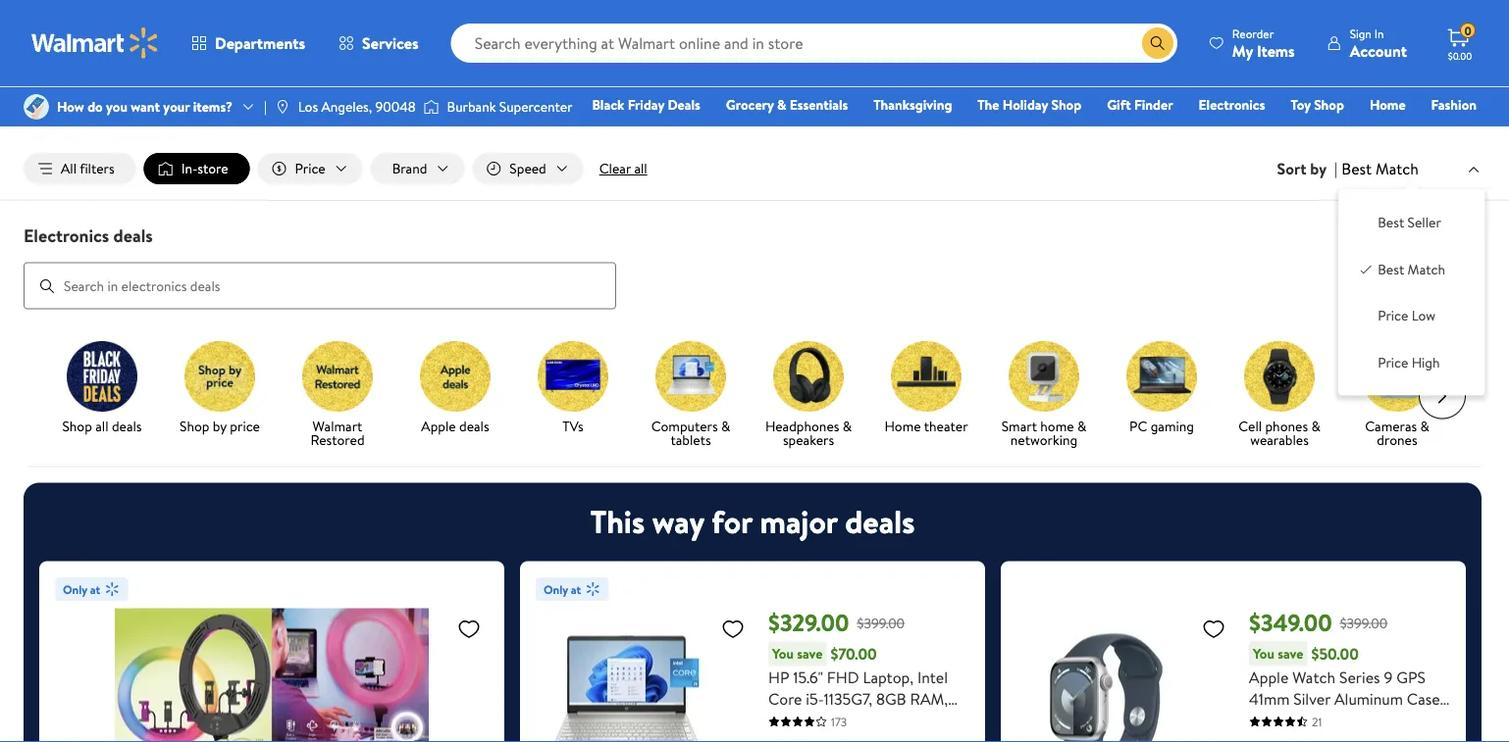Task type: locate. For each thing, give the bounding box(es) containing it.
1 horizontal spatial save
[[1278, 645, 1304, 664]]

0 vertical spatial all
[[634, 159, 647, 178]]

it!
[[914, 11, 937, 44]]

reorder my items
[[1232, 25, 1295, 61]]

| inside sort and filter section element
[[1335, 158, 1338, 180]]

save for $349.00
[[1278, 645, 1304, 664]]

price
[[230, 417, 260, 436]]

& right grocery
[[777, 95, 787, 114]]

tvs image
[[538, 341, 608, 412]]

Search search field
[[451, 24, 1177, 63]]

home,
[[782, 732, 828, 743]]

you down '$349.00'
[[1253, 645, 1275, 664]]

$349.00
[[1249, 607, 1332, 640]]

173
[[831, 714, 847, 731]]

watch
[[1293, 667, 1336, 689]]

while
[[608, 60, 636, 77]]

0 vertical spatial apple
[[421, 417, 456, 436]]

match inside option group
[[1408, 260, 1446, 279]]

best match button
[[1338, 156, 1486, 182]]

electronics inside search box
[[24, 223, 109, 248]]

home left theater
[[885, 417, 921, 436]]

$399.00 inside $349.00 $399.00
[[1340, 614, 1388, 633]]

$399.00 for $329.00
[[857, 614, 905, 633]]

apple inside "you save $50.00 apple watch series 9 gps 41mm silver aluminum case with storm blue sport band - s/m"
[[1249, 667, 1289, 689]]

| left los
[[264, 97, 267, 116]]

1 only from the left
[[63, 582, 87, 598]]

Walmart Site-Wide search field
[[451, 24, 1177, 63]]

$329.00
[[768, 607, 849, 640]]

home inside home theater link
[[885, 417, 921, 436]]

all filters button
[[24, 153, 136, 185]]

1 vertical spatial electronics
[[24, 223, 109, 248]]

1 vertical spatial match
[[1408, 260, 1446, 279]]

0 horizontal spatial by
[[213, 417, 227, 436]]

2 only at from the left
[[544, 582, 581, 598]]

tablets
[[671, 430, 711, 450]]

core
[[768, 689, 802, 710]]

1 at from the left
[[90, 582, 100, 598]]

0 vertical spatial best
[[1342, 158, 1372, 179]]

1 save from the left
[[797, 645, 823, 664]]

speed button
[[472, 153, 584, 185]]

1 vertical spatial apple
[[1249, 667, 1289, 689]]

not
[[874, 60, 891, 77]]

& right phones
[[1311, 417, 1321, 436]]

1 horizontal spatial at
[[571, 582, 581, 598]]

in
[[1375, 25, 1384, 42]]

angeles,
[[321, 97, 372, 116]]

registry
[[1251, 123, 1301, 142]]

home
[[1370, 95, 1406, 114], [885, 417, 921, 436]]

shop right 'holiday'
[[1051, 95, 1082, 114]]

debit
[[1359, 123, 1393, 142]]

0 horizontal spatial only at
[[63, 582, 100, 598]]

shop by price link
[[169, 341, 271, 437]]

1 vertical spatial best
[[1378, 213, 1405, 232]]

blue
[[1328, 710, 1358, 732]]

your
[[163, 97, 190, 116]]

shop
[[1051, 95, 1082, 114], [1314, 95, 1344, 114], [62, 417, 92, 436], [180, 417, 209, 436]]

best left seller
[[1378, 213, 1405, 232]]

only at for only at group
[[63, 582, 100, 598]]

thanksgiving link
[[865, 94, 961, 115]]

 image for los angeles, 90048
[[275, 99, 290, 115]]

0 horizontal spatial only
[[63, 582, 87, 598]]

shop all deals link
[[51, 341, 153, 437]]

sort and filter section element
[[0, 137, 1509, 200]]

0 horizontal spatial $399.00
[[857, 614, 905, 633]]

sign in to add to favorites list, apple watch series 9 gps 41mm silver aluminum case with storm blue sport band - s/m image
[[1202, 617, 1226, 641]]

1 horizontal spatial only at
[[544, 582, 581, 598]]

home up debit
[[1370, 95, 1406, 114]]

1 horizontal spatial home
[[1370, 95, 1406, 114]]

electronics up search image
[[24, 223, 109, 248]]

0 vertical spatial match
[[1376, 158, 1419, 179]]

seller
[[1408, 213, 1441, 232]]

& right speakers
[[843, 417, 852, 436]]

$0.00
[[1448, 49, 1472, 62]]

2 vertical spatial price
[[1378, 353, 1409, 372]]

miss
[[864, 11, 909, 44]]

deals
[[668, 95, 701, 114]]

speed
[[510, 159, 546, 178]]

series
[[1339, 667, 1380, 689]]

by left price on the bottom
[[213, 417, 227, 436]]

cameras and drones image
[[1362, 341, 1433, 412]]

only for $329.00 group
[[544, 582, 568, 598]]

1 horizontal spatial $399.00
[[1340, 614, 1388, 633]]

do
[[87, 97, 103, 116]]

0 horizontal spatial home
[[885, 417, 921, 436]]

black friday deals link
[[583, 94, 709, 115]]

save up 15.6"
[[797, 645, 823, 664]]

all inside clear all button
[[634, 159, 647, 178]]

in-store
[[181, 159, 228, 178]]

 image right 90048
[[424, 97, 439, 117]]

1 horizontal spatial only
[[544, 582, 568, 598]]

services button
[[322, 20, 435, 67]]

theater
[[924, 417, 968, 436]]

sign in to add to favorites list, hp 15.6" fhd laptop, intel core i5-1135g7, 8gb ram, 256gb ssd, silver, windows 11 home, 15-dy2795wm image
[[721, 617, 745, 641]]

drones
[[1377, 430, 1418, 450]]

1 vertical spatial all
[[95, 417, 108, 436]]

headphones and speakers image
[[773, 341, 844, 412]]

deals
[[113, 223, 153, 248], [112, 417, 142, 436], [459, 417, 489, 436], [845, 501, 915, 544]]

match down debit
[[1376, 158, 1419, 179]]

$399.00 inside $329.00 $399.00
[[857, 614, 905, 633]]

all for clear
[[634, 159, 647, 178]]

only at
[[63, 582, 100, 598], [544, 582, 581, 598]]

0 vertical spatial home
[[1370, 95, 1406, 114]]

want
[[131, 97, 160, 116]]

only inside $329.00 group
[[544, 582, 568, 598]]

 image
[[424, 97, 439, 117], [275, 99, 290, 115]]

pc gaming image
[[1127, 341, 1197, 412]]

& right tablets
[[721, 417, 730, 436]]

cameras & drones
[[1365, 417, 1430, 450]]

clear
[[599, 159, 631, 178]]

silver,
[[855, 710, 895, 732]]

hp
[[768, 667, 790, 689]]

home theater link
[[875, 341, 977, 437]]

1 $399.00 from the left
[[857, 614, 905, 633]]

save down '$349.00'
[[1278, 645, 1304, 664]]

shop right toy
[[1314, 95, 1344, 114]]

 image for burbank supercenter
[[424, 97, 439, 117]]

cell
[[1239, 417, 1262, 436]]

apple up with
[[1249, 667, 1289, 689]]

home theater image
[[891, 341, 962, 412]]

only inside group
[[63, 582, 87, 598]]

best seller
[[1378, 213, 1441, 232]]

apple deals link
[[404, 341, 506, 437]]

headphones & speakers
[[765, 417, 852, 450]]

all right clear
[[634, 159, 647, 178]]

0 horizontal spatial save
[[797, 645, 823, 664]]

best down one debit 'link'
[[1342, 158, 1372, 179]]

items
[[820, 60, 847, 77]]

Electronics deals search field
[[0, 223, 1509, 310]]

& right drones
[[1421, 417, 1430, 436]]

home for home
[[1370, 95, 1406, 114]]

2 $399.00 from the left
[[1340, 614, 1388, 633]]

1 horizontal spatial electronics
[[1199, 95, 1265, 114]]

$399.00 up $70.00
[[857, 614, 905, 633]]

1135g7,
[[824, 689, 873, 710]]

$399.00 up '$50.00'
[[1340, 614, 1388, 633]]

1 horizontal spatial apple
[[1249, 667, 1289, 689]]

best match down debit
[[1342, 158, 1419, 179]]

0 horizontal spatial electronics
[[24, 223, 109, 248]]

& for cameras
[[1421, 417, 1430, 436]]

& inside the 'headphones & speakers'
[[843, 417, 852, 436]]

deals down filters
[[113, 223, 153, 248]]

0 vertical spatial by
[[1310, 158, 1327, 180]]

you inside you save $70.00 hp 15.6" fhd laptop, intel core i5-1135g7, 8gb ram, 256gb ssd, silver, windows 11 home, 15-dy2795wm
[[772, 645, 794, 664]]

0 horizontal spatial apple
[[421, 417, 456, 436]]

cell phones and wearables image
[[1244, 341, 1315, 412]]

0 horizontal spatial |
[[264, 97, 267, 116]]

at inside $329.00 group
[[571, 582, 581, 598]]

you inside "you save $50.00 apple watch series 9 gps 41mm silver aluminum case with storm blue sport band - s/m"
[[1253, 645, 1275, 664]]

only
[[63, 582, 87, 598], [544, 582, 568, 598]]

electronics deals
[[24, 223, 153, 248]]

dy2795wm
[[851, 732, 925, 743]]

computers and tablets image
[[656, 341, 726, 412]]

grocery & essentials
[[726, 95, 848, 114]]

| down one
[[1335, 158, 1338, 180]]

at
[[90, 582, 100, 598], [571, 582, 581, 598]]

pc gaming
[[1130, 417, 1194, 436]]

0 horizontal spatial at
[[90, 582, 100, 598]]

best right best match option
[[1378, 260, 1405, 279]]

the holiday shop link
[[969, 94, 1090, 115]]

you save $70.00 hp 15.6" fhd laptop, intel core i5-1135g7, 8gb ram, 256gb ssd, silver, windows 11 home, 15-dy2795wm
[[768, 644, 960, 743]]

price down los
[[295, 159, 325, 178]]

0 vertical spatial best match
[[1342, 158, 1419, 179]]

0 horizontal spatial you
[[772, 645, 794, 664]]

1 horizontal spatial all
[[634, 159, 647, 178]]

 image left los
[[275, 99, 290, 115]]

1 only at from the left
[[63, 582, 100, 598]]

deals right major
[[845, 501, 915, 544]]

2 at from the left
[[571, 582, 581, 598]]

1 horizontal spatial by
[[1310, 158, 1327, 180]]

1 you from the left
[[772, 645, 794, 664]]

match down seller
[[1408, 260, 1446, 279]]

you
[[772, 645, 794, 664], [1253, 645, 1275, 664]]

1 vertical spatial by
[[213, 417, 227, 436]]

my
[[1232, 40, 1253, 61]]

best match right best match option
[[1378, 260, 1446, 279]]

2 save from the left
[[1278, 645, 1304, 664]]

electronics up "registry" at the right of the page
[[1199, 95, 1265, 114]]

0 vertical spatial electronics
[[1199, 95, 1265, 114]]

1 horizontal spatial you
[[1253, 645, 1275, 664]]

all down shop all deals image
[[95, 417, 108, 436]]

walmart
[[313, 417, 363, 436]]

2 you from the left
[[1253, 645, 1275, 664]]

0 horizontal spatial  image
[[275, 99, 290, 115]]

at for $329.00 group
[[571, 582, 581, 598]]

15.6"
[[793, 667, 823, 689]]

all inside "shop all deals" link
[[95, 417, 108, 436]]

price left high
[[1378, 353, 1409, 372]]

last.
[[682, 60, 702, 77]]

only at inside group
[[63, 582, 100, 598]]

by inside sort and filter section element
[[1310, 158, 1327, 180]]

price left low
[[1378, 306, 1409, 326]]

apple
[[421, 417, 456, 436], [1249, 667, 1289, 689]]

1 vertical spatial |
[[1335, 158, 1338, 180]]

all for shop
[[95, 417, 108, 436]]

departments button
[[175, 20, 322, 67]]

1 horizontal spatial  image
[[424, 97, 439, 117]]

$329.00 $399.00
[[768, 607, 905, 640]]

 image
[[24, 94, 49, 120]]

by for sort
[[1310, 158, 1327, 180]]

at inside group
[[90, 582, 100, 598]]

departments
[[215, 32, 305, 54]]

2 only from the left
[[544, 582, 568, 598]]

only at inside $329.00 group
[[544, 582, 581, 598]]

0 horizontal spatial all
[[95, 417, 108, 436]]

you up hp
[[772, 645, 794, 664]]

price inside the price dropdown button
[[295, 159, 325, 178]]

by right sort
[[1310, 158, 1327, 180]]

essentials
[[790, 95, 848, 114]]

account
[[1350, 40, 1407, 61]]

& for headphones
[[843, 417, 852, 436]]

1 vertical spatial best match
[[1378, 260, 1446, 279]]

save inside you save $70.00 hp 15.6" fhd laptop, intel core i5-1135g7, 8gb ram, 256gb ssd, silver, windows 11 home, 15-dy2795wm
[[797, 645, 823, 664]]

1 horizontal spatial |
[[1335, 158, 1338, 180]]

intel
[[918, 667, 948, 689]]

apple down apple deals image
[[421, 417, 456, 436]]

0 vertical spatial price
[[295, 159, 325, 178]]

& inside computers & tablets
[[721, 417, 730, 436]]

& for computers
[[721, 417, 730, 436]]

by
[[1310, 158, 1327, 180], [213, 417, 227, 436]]

& right 'home'
[[1077, 417, 1087, 436]]

option group
[[1354, 205, 1469, 380]]

wearables
[[1250, 430, 1309, 450]]

& inside cameras & drones
[[1421, 417, 1430, 436]]

1 vertical spatial price
[[1378, 306, 1409, 326]]

1 vertical spatial home
[[885, 417, 921, 436]]

apple deals
[[421, 417, 489, 436]]

networking
[[1011, 430, 1078, 450]]

save inside "you save $50.00 apple watch series 9 gps 41mm silver aluminum case with storm blue sport band - s/m"
[[1278, 645, 1304, 664]]



Task type: describe. For each thing, give the bounding box(es) containing it.
deals down apple deals image
[[459, 417, 489, 436]]

best match inside option group
[[1378, 260, 1446, 279]]

finder
[[1134, 95, 1173, 114]]

best match inside dropdown button
[[1342, 158, 1419, 179]]

by for shop
[[213, 417, 227, 436]]

smart home & networking link
[[993, 341, 1095, 451]]

laptop,
[[863, 667, 914, 689]]

one debit
[[1327, 123, 1393, 142]]

$329.00 group
[[536, 578, 970, 743]]

phones
[[1265, 417, 1308, 436]]

fhd
[[827, 667, 859, 689]]

gift finder link
[[1098, 94, 1182, 115]]

shop by price image
[[184, 341, 255, 412]]

$349.00 $399.00
[[1249, 607, 1388, 640]]

grocery & essentials link
[[717, 94, 857, 115]]

8gb
[[876, 689, 906, 710]]

home for home theater
[[885, 417, 921, 436]]

walmart image
[[31, 27, 159, 59]]

sign
[[1350, 25, 1372, 42]]

only at group
[[55, 578, 489, 743]]

burbank supercenter
[[447, 97, 573, 116]]

only at for $329.00 group
[[544, 582, 581, 598]]

clear all button
[[591, 153, 655, 185]]

2 vertical spatial best
[[1378, 260, 1405, 279]]

sport
[[1361, 710, 1399, 732]]

deals down shop all deals image
[[112, 417, 142, 436]]

available
[[909, 60, 953, 77]]

price high
[[1378, 353, 1440, 372]]

epic
[[565, 11, 609, 44]]

one
[[1327, 123, 1356, 142]]

shop all deals
[[62, 417, 142, 436]]

home link
[[1361, 94, 1415, 115]]

epic savings. top gifts. don't miss it!
[[565, 11, 937, 44]]

services
[[362, 32, 419, 54]]

next slide for chipmodulewithimages list image
[[1419, 373, 1466, 420]]

shop left price on the bottom
[[180, 417, 209, 436]]

you for $329.00
[[772, 645, 794, 664]]

in-store button
[[144, 153, 250, 185]]

best inside best match dropdown button
[[1342, 158, 1372, 179]]

restored
[[311, 430, 365, 450]]

may
[[850, 60, 871, 77]]

save for $329.00
[[797, 645, 823, 664]]

price for price low
[[1378, 306, 1409, 326]]

gift
[[1107, 95, 1131, 114]]

friday
[[628, 95, 664, 114]]

gifts.
[[742, 11, 795, 44]]

computers & tablets link
[[640, 341, 742, 451]]

15-
[[831, 732, 851, 743]]

los
[[298, 97, 318, 116]]

toy
[[1291, 95, 1311, 114]]

how
[[57, 97, 84, 116]]

reorder
[[1232, 25, 1274, 42]]

band
[[1403, 710, 1437, 732]]

& for grocery
[[777, 95, 787, 114]]

tvs
[[563, 417, 584, 436]]

pc gaming link
[[1111, 341, 1213, 437]]

top
[[700, 11, 736, 44]]

price for price
[[295, 159, 325, 178]]

smart
[[1002, 417, 1037, 436]]

gift finder
[[1107, 95, 1173, 114]]

$70.00
[[831, 644, 877, 665]]

in-
[[955, 60, 969, 77]]

holiday
[[1003, 95, 1048, 114]]

filters
[[80, 159, 115, 178]]

black
[[592, 95, 624, 114]]

shop all deals image
[[67, 341, 137, 412]]

rain
[[723, 60, 742, 77]]

thanksgiving
[[874, 95, 952, 114]]

electronics for electronics deals
[[24, 223, 109, 248]]

speakers
[[783, 430, 834, 450]]

only for only at group
[[63, 582, 87, 598]]

one debit link
[[1318, 122, 1402, 143]]

sort by |
[[1277, 158, 1338, 180]]

you
[[106, 97, 127, 116]]

price low
[[1378, 306, 1436, 326]]

be
[[894, 60, 907, 77]]

you for $349.00
[[1253, 645, 1275, 664]]

i5-
[[806, 689, 824, 710]]

match inside best match dropdown button
[[1376, 158, 1419, 179]]

Best Match radio
[[1358, 260, 1374, 276]]

major
[[760, 501, 838, 544]]

computers
[[651, 417, 718, 436]]

deals inside search box
[[113, 223, 153, 248]]

fashion link
[[1423, 94, 1486, 115]]

smart home and networking image
[[1009, 341, 1079, 412]]

$399.00 for $349.00
[[1340, 614, 1388, 633]]

option group containing best seller
[[1354, 205, 1469, 380]]

& inside smart home & networking
[[1077, 417, 1087, 436]]

walmart restored image
[[302, 341, 373, 412]]

sign in to add to favorites list, vivitar 18" led rgb ring light with tripod, phone holder usb charging ports, and wireless remote image
[[457, 617, 481, 641]]

the holiday shop
[[978, 95, 1082, 114]]

Search in electronics deals search field
[[24, 263, 616, 310]]

in-
[[181, 159, 197, 178]]

ssd,
[[819, 710, 851, 732]]

9
[[1384, 667, 1393, 689]]

electronics for electronics
[[1199, 95, 1265, 114]]

electronics accessories image
[[1480, 341, 1509, 412]]

store.
[[969, 60, 998, 77]]

you save $50.00 apple watch series 9 gps 41mm silver aluminum case with storm blue sport band - s/m
[[1249, 644, 1447, 743]]

shop down shop all deals image
[[62, 417, 92, 436]]

walmart+ link
[[1410, 122, 1486, 143]]

ram,
[[910, 689, 948, 710]]

at for only at group
[[90, 582, 100, 598]]

brand button
[[371, 153, 465, 185]]

price for price high
[[1378, 353, 1409, 372]]

search image
[[39, 278, 55, 294]]

clear search field text image
[[1119, 35, 1134, 51]]

windows
[[899, 710, 960, 732]]

0 vertical spatial |
[[264, 97, 267, 116]]

silver
[[1294, 689, 1331, 710]]

90048
[[375, 97, 416, 116]]

apple deals image
[[420, 341, 491, 412]]

gps
[[1397, 667, 1426, 689]]

high
[[1412, 353, 1440, 372]]

11
[[768, 732, 779, 743]]

walmart+
[[1418, 123, 1477, 142]]

price button
[[258, 153, 363, 185]]

clear all
[[599, 159, 647, 178]]

cell phones & wearables
[[1239, 417, 1321, 450]]

case
[[1407, 689, 1440, 710]]

search icon image
[[1150, 35, 1166, 51]]

& inside cell phones & wearables
[[1311, 417, 1321, 436]]

s/m
[[1249, 732, 1277, 743]]

walmart restored
[[311, 417, 365, 450]]



Task type: vqa. For each thing, say whether or not it's contained in the screenshot.
Game
no



